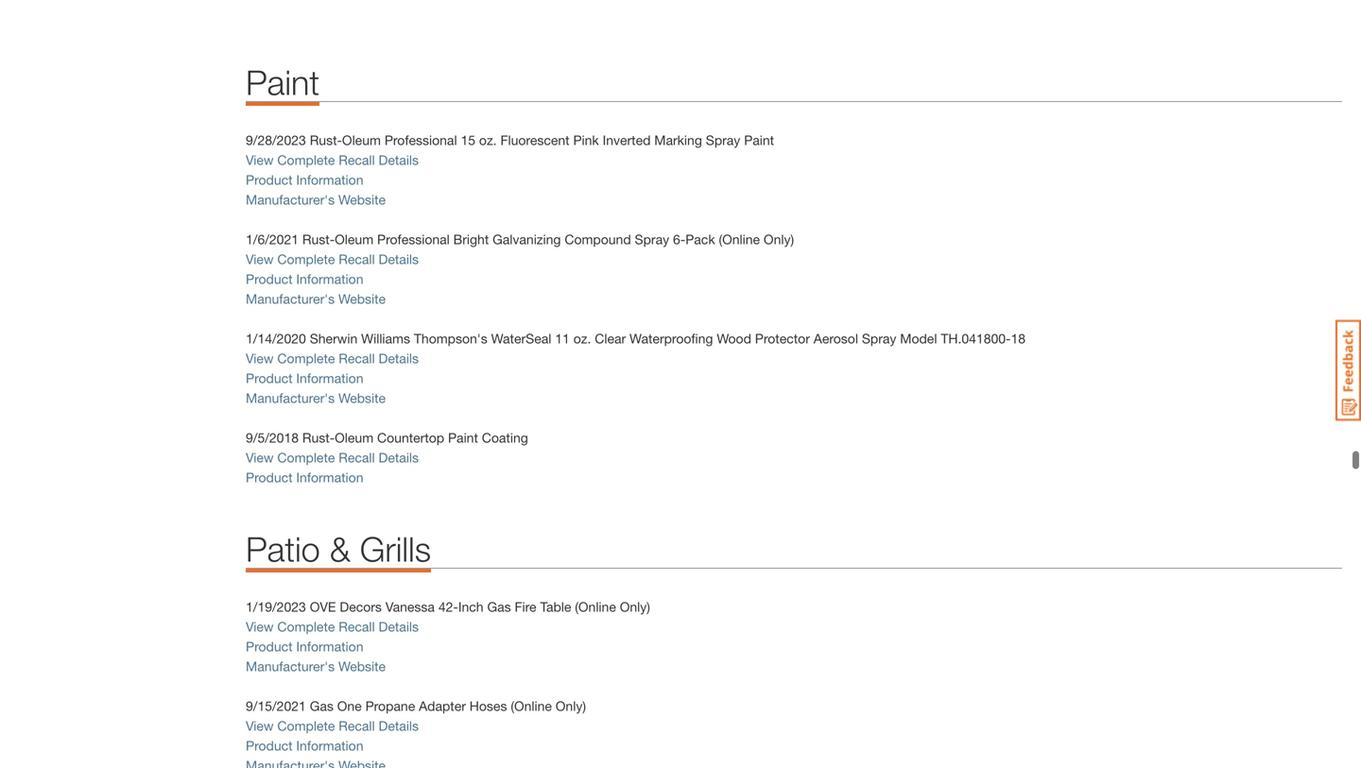 Task type: describe. For each thing, give the bounding box(es) containing it.
details inside 9/5/2018 rust-oleum countertop paint coating view complete recall details product information
[[379, 450, 419, 466]]

spray inside 9/28/2023 rust-oleum professional 15 oz. fluorescent pink inverted marking spray paint view complete recall details product information manufacturer's website
[[706, 132, 741, 148]]

3 view complete recall details link from the top
[[246, 351, 419, 366]]

4 product information link from the top
[[246, 470, 364, 485]]

hoses
[[470, 699, 507, 714]]

recall inside 9/15/2021 gas one propane adapter hoses (online only) view complete recall details product information
[[339, 719, 375, 734]]

9/5/2018 rust-oleum countertop paint coating view complete recall details product information
[[246, 430, 528, 485]]

product inside 9/5/2018 rust-oleum countertop paint coating view complete recall details product information
[[246, 470, 293, 485]]

2 manufacturer's website link from the top
[[246, 291, 386, 307]]

complete inside 9/28/2023 rust-oleum professional 15 oz. fluorescent pink inverted marking spray paint view complete recall details product information manufacturer's website
[[277, 152, 335, 168]]

2 product information link from the top
[[246, 271, 364, 287]]

9/15/2021
[[246, 699, 306, 714]]

view inside 9/5/2018 rust-oleum countertop paint coating view complete recall details product information
[[246, 450, 274, 466]]

1 manufacturer's website link from the top
[[246, 192, 386, 207]]

9/28/2023
[[246, 132, 306, 148]]

feedback link image
[[1336, 320, 1362, 422]]

3 product information link from the top
[[246, 371, 364, 386]]

information inside 9/28/2023 rust-oleum professional 15 oz. fluorescent pink inverted marking spray paint view complete recall details product information manufacturer's website
[[296, 172, 364, 188]]

&
[[330, 529, 351, 569]]

1/6/2021 rust-oleum professional bright galvanizing compound spray 6-pack (online only) view complete recall details product information manufacturer's website
[[246, 232, 794, 307]]

oz. inside 9/28/2023 rust-oleum professional 15 oz. fluorescent pink inverted marking spray paint view complete recall details product information manufacturer's website
[[479, 132, 497, 148]]

recall inside 1/14/2020 sherwin williams thompson's waterseal 11 oz. clear waterproofing wood protector aerosol spray model th.041800-18 view complete recall details product information manufacturer's website
[[339, 351, 375, 366]]

grills
[[360, 529, 431, 569]]

complete inside 1/19/2023 ove decors vanessa 42-inch gas fire table (online only) view complete recall details product information manufacturer's website
[[277, 619, 335, 635]]

gas inside 1/19/2023 ove decors vanessa 42-inch gas fire table (online only) view complete recall details product information manufacturer's website
[[487, 599, 511, 615]]

product inside 1/14/2020 sherwin williams thompson's waterseal 11 oz. clear waterproofing wood protector aerosol spray model th.041800-18 view complete recall details product information manufacturer's website
[[246, 371, 293, 386]]

thompson's
[[414, 331, 488, 346]]

recall inside 1/6/2021 rust-oleum professional bright galvanizing compound spray 6-pack (online only) view complete recall details product information manufacturer's website
[[339, 251, 375, 267]]

product inside 1/6/2021 rust-oleum professional bright galvanizing compound spray 6-pack (online only) view complete recall details product information manufacturer's website
[[246, 271, 293, 287]]

information inside 1/19/2023 ove decors vanessa 42-inch gas fire table (online only) view complete recall details product information manufacturer's website
[[296, 639, 364, 655]]

details inside 9/15/2021 gas one propane adapter hoses (online only) view complete recall details product information
[[379, 719, 419, 734]]

complete inside 9/5/2018 rust-oleum countertop paint coating view complete recall details product information
[[277, 450, 335, 466]]

details inside 1/19/2023 ove decors vanessa 42-inch gas fire table (online only) view complete recall details product information manufacturer's website
[[379, 619, 419, 635]]

decors
[[340, 599, 382, 615]]

only) inside 1/19/2023 ove decors vanessa 42-inch gas fire table (online only) view complete recall details product information manufacturer's website
[[620, 599, 651, 615]]

complete inside 1/14/2020 sherwin williams thompson's waterseal 11 oz. clear waterproofing wood protector aerosol spray model th.041800-18 view complete recall details product information manufacturer's website
[[277, 351, 335, 366]]

information inside 1/6/2021 rust-oleum professional bright galvanizing compound spray 6-pack (online only) view complete recall details product information manufacturer's website
[[296, 271, 364, 287]]

professional for 15
[[385, 132, 457, 148]]

11
[[555, 331, 570, 346]]

waterseal
[[491, 331, 552, 346]]

1/14/2020 sherwin williams thompson's waterseal 11 oz. clear waterproofing wood protector aerosol spray model th.041800-18 view complete recall details product information manufacturer's website
[[246, 331, 1026, 406]]

only) inside 9/15/2021 gas one propane adapter hoses (online only) view complete recall details product information
[[556, 699, 586, 714]]

inverted
[[603, 132, 651, 148]]

2 view complete recall details link from the top
[[246, 251, 419, 267]]

5 product information link from the top
[[246, 639, 364, 655]]

th.041800-
[[941, 331, 1011, 346]]

marking
[[655, 132, 703, 148]]

product inside 9/28/2023 rust-oleum professional 15 oz. fluorescent pink inverted marking spray paint view complete recall details product information manufacturer's website
[[246, 172, 293, 188]]

pink
[[574, 132, 599, 148]]

oz. inside 1/14/2020 sherwin williams thompson's waterseal 11 oz. clear waterproofing wood protector aerosol spray model th.041800-18 view complete recall details product information manufacturer's website
[[574, 331, 591, 346]]

fluorescent
[[501, 132, 570, 148]]

details inside 1/6/2021 rust-oleum professional bright galvanizing compound spray 6-pack (online only) view complete recall details product information manufacturer's website
[[379, 251, 419, 267]]

9/5/2018
[[246, 430, 299, 446]]

website inside 9/28/2023 rust-oleum professional 15 oz. fluorescent pink inverted marking spray paint view complete recall details product information manufacturer's website
[[339, 192, 386, 207]]

recall inside 9/28/2023 rust-oleum professional 15 oz. fluorescent pink inverted marking spray paint view complete recall details product information manufacturer's website
[[339, 152, 375, 168]]

vanessa
[[386, 599, 435, 615]]

countertop
[[377, 430, 445, 446]]

complete inside 9/15/2021 gas one propane adapter hoses (online only) view complete recall details product information
[[277, 719, 335, 734]]

sherwin
[[310, 331, 358, 346]]

1/19/2023 ove decors vanessa 42-inch gas fire table (online only) view complete recall details product information manufacturer's website
[[246, 599, 651, 675]]

4 view complete recall details link from the top
[[246, 450, 419, 466]]



Task type: vqa. For each thing, say whether or not it's contained in the screenshot.
topmost charcoal
no



Task type: locate. For each thing, give the bounding box(es) containing it.
spray left model
[[862, 331, 897, 346]]

9/15/2021 gas one propane adapter hoses (online only) view complete recall details product information
[[246, 699, 586, 754]]

4 complete from the top
[[277, 450, 335, 466]]

view down "1/6/2021" at left
[[246, 251, 274, 267]]

(online inside 9/15/2021 gas one propane adapter hoses (online only) view complete recall details product information
[[511, 699, 552, 714]]

0 horizontal spatial spray
[[635, 232, 670, 247]]

2 product from the top
[[246, 271, 293, 287]]

1 vertical spatial gas
[[310, 699, 334, 714]]

0 vertical spatial rust-
[[310, 132, 342, 148]]

0 horizontal spatial oz.
[[479, 132, 497, 148]]

1 horizontal spatial paint
[[448, 430, 478, 446]]

adapter
[[419, 699, 466, 714]]

information
[[296, 172, 364, 188], [296, 271, 364, 287], [296, 371, 364, 386], [296, 470, 364, 485], [296, 639, 364, 655], [296, 738, 364, 754]]

oleum left countertop
[[335, 430, 374, 446]]

only)
[[764, 232, 794, 247], [620, 599, 651, 615], [556, 699, 586, 714]]

1 horizontal spatial oz.
[[574, 331, 591, 346]]

1 horizontal spatial only)
[[620, 599, 651, 615]]

bright
[[454, 232, 489, 247]]

1 view complete recall details link from the top
[[246, 152, 419, 168]]

42-
[[439, 599, 459, 615]]

product information link down 9/15/2021
[[246, 738, 367, 754]]

view complete recall details link down "1/6/2021" at left
[[246, 251, 419, 267]]

6 product information link from the top
[[246, 738, 367, 754]]

complete inside 1/6/2021 rust-oleum professional bright galvanizing compound spray 6-pack (online only) view complete recall details product information manufacturer's website
[[277, 251, 335, 267]]

4 information from the top
[[296, 470, 364, 485]]

only) right pack
[[764, 232, 794, 247]]

(online right pack
[[719, 232, 760, 247]]

details inside 1/14/2020 sherwin williams thompson's waterseal 11 oz. clear waterproofing wood protector aerosol spray model th.041800-18 view complete recall details product information manufacturer's website
[[379, 351, 419, 366]]

complete down "1/6/2021" at left
[[277, 251, 335, 267]]

1 website from the top
[[339, 192, 386, 207]]

rust- inside 1/6/2021 rust-oleum professional bright galvanizing compound spray 6-pack (online only) view complete recall details product information manufacturer's website
[[303, 232, 335, 247]]

paint
[[246, 62, 320, 102], [744, 132, 775, 148], [448, 430, 478, 446]]

4 website from the top
[[339, 659, 386, 675]]

pack
[[686, 232, 715, 247]]

6-
[[673, 232, 686, 247]]

complete down 9/28/2023
[[277, 152, 335, 168]]

spray inside 1/6/2021 rust-oleum professional bright galvanizing compound spray 6-pack (online only) view complete recall details product information manufacturer's website
[[635, 232, 670, 247]]

coating
[[482, 430, 528, 446]]

2 horizontal spatial paint
[[744, 132, 775, 148]]

1 view from the top
[[246, 152, 274, 168]]

1 vertical spatial paint
[[744, 132, 775, 148]]

5 view from the top
[[246, 619, 274, 635]]

product information link down 1/14/2020 at the left top
[[246, 371, 364, 386]]

spray left 6-
[[635, 232, 670, 247]]

one
[[337, 699, 362, 714]]

oz.
[[479, 132, 497, 148], [574, 331, 591, 346]]

1 horizontal spatial gas
[[487, 599, 511, 615]]

oleum for 9/5/2018
[[335, 430, 374, 446]]

view complete recall details link down 9/28/2023
[[246, 152, 419, 168]]

product information link down "1/6/2021" at left
[[246, 271, 364, 287]]

1 recall from the top
[[339, 152, 375, 168]]

spray
[[706, 132, 741, 148], [635, 232, 670, 247], [862, 331, 897, 346]]

1 horizontal spatial (online
[[575, 599, 616, 615]]

manufacturer's
[[246, 192, 335, 207], [246, 291, 335, 307], [246, 390, 335, 406], [246, 659, 335, 675]]

information inside 9/15/2021 gas one propane adapter hoses (online only) view complete recall details product information
[[296, 738, 364, 754]]

paint right marking
[[744, 132, 775, 148]]

2 website from the top
[[339, 291, 386, 307]]

2 horizontal spatial spray
[[862, 331, 897, 346]]

oleum right 9/28/2023
[[342, 132, 381, 148]]

paint left coating on the left of the page
[[448, 430, 478, 446]]

aerosol
[[814, 331, 859, 346]]

paint inside 9/5/2018 rust-oleum countertop paint coating view complete recall details product information
[[448, 430, 478, 446]]

view down 1/14/2020 at the left top
[[246, 351, 274, 366]]

9/28/2023 rust-oleum professional 15 oz. fluorescent pink inverted marking spray paint view complete recall details product information manufacturer's website
[[246, 132, 775, 207]]

view
[[246, 152, 274, 168], [246, 251, 274, 267], [246, 351, 274, 366], [246, 450, 274, 466], [246, 619, 274, 635], [246, 719, 274, 734]]

view down '1/19/2023'
[[246, 619, 274, 635]]

2 vertical spatial rust-
[[303, 430, 335, 446]]

4 manufacturer's website link from the top
[[246, 659, 386, 675]]

2 vertical spatial paint
[[448, 430, 478, 446]]

oleum for 9/28/2023
[[342, 132, 381, 148]]

only) inside 1/6/2021 rust-oleum professional bright galvanizing compound spray 6-pack (online only) view complete recall details product information manufacturer's website
[[764, 232, 794, 247]]

5 information from the top
[[296, 639, 364, 655]]

4 details from the top
[[379, 450, 419, 466]]

2 horizontal spatial only)
[[764, 232, 794, 247]]

inch
[[459, 599, 484, 615]]

manufacturer's website link up the one
[[246, 659, 386, 675]]

professional inside 1/6/2021 rust-oleum professional bright galvanizing compound spray 6-pack (online only) view complete recall details product information manufacturer's website
[[377, 232, 450, 247]]

information down 9/5/2018
[[296, 470, 364, 485]]

compound
[[565, 232, 631, 247]]

6 view complete recall details link from the top
[[246, 719, 423, 734]]

oleum inside 9/28/2023 rust-oleum professional 15 oz. fluorescent pink inverted marking spray paint view complete recall details product information manufacturer's website
[[342, 132, 381, 148]]

5 details from the top
[[379, 619, 419, 635]]

information down 9/28/2023
[[296, 172, 364, 188]]

patio
[[246, 529, 320, 569]]

manufacturer's website link up "1/6/2021" at left
[[246, 192, 386, 207]]

view down 9/15/2021
[[246, 719, 274, 734]]

0 horizontal spatial (online
[[511, 699, 552, 714]]

website
[[339, 192, 386, 207], [339, 291, 386, 307], [339, 390, 386, 406], [339, 659, 386, 675]]

information down ove
[[296, 639, 364, 655]]

3 information from the top
[[296, 371, 364, 386]]

2 vertical spatial (online
[[511, 699, 552, 714]]

view complete recall details link down the one
[[246, 719, 423, 734]]

professional left 15
[[385, 132, 457, 148]]

product down "1/6/2021" at left
[[246, 271, 293, 287]]

gas left the one
[[310, 699, 334, 714]]

manufacturer's website link
[[246, 192, 386, 207], [246, 291, 386, 307], [246, 390, 386, 406], [246, 659, 386, 675]]

product inside 1/19/2023 ove decors vanessa 42-inch gas fire table (online only) view complete recall details product information manufacturer's website
[[246, 639, 293, 655]]

3 website from the top
[[339, 390, 386, 406]]

professional left bright
[[377, 232, 450, 247]]

oz. right 11
[[574, 331, 591, 346]]

1 vertical spatial professional
[[377, 232, 450, 247]]

view inside 9/15/2021 gas one propane adapter hoses (online only) view complete recall details product information
[[246, 719, 274, 734]]

manufacturer's website link up sherwin on the left of the page
[[246, 291, 386, 307]]

1/14/2020
[[246, 331, 306, 346]]

0 vertical spatial gas
[[487, 599, 511, 615]]

information down sherwin on the left of the page
[[296, 371, 364, 386]]

(online right the table
[[575, 599, 616, 615]]

table
[[540, 599, 572, 615]]

website inside 1/14/2020 sherwin williams thompson's waterseal 11 oz. clear waterproofing wood protector aerosol spray model th.041800-18 view complete recall details product information manufacturer's website
[[339, 390, 386, 406]]

6 product from the top
[[246, 738, 293, 754]]

6 recall from the top
[[339, 719, 375, 734]]

only) right the table
[[620, 599, 651, 615]]

2 view from the top
[[246, 251, 274, 267]]

oleum for 1/6/2021
[[335, 232, 374, 247]]

2 recall from the top
[[339, 251, 375, 267]]

oleum
[[342, 132, 381, 148], [335, 232, 374, 247], [335, 430, 374, 446]]

manufacturer's inside 1/6/2021 rust-oleum professional bright galvanizing compound spray 6-pack (online only) view complete recall details product information manufacturer's website
[[246, 291, 335, 307]]

1 vertical spatial rust-
[[303, 232, 335, 247]]

only) right hoses
[[556, 699, 586, 714]]

1/6/2021
[[246, 232, 299, 247]]

product down 9/15/2021
[[246, 738, 293, 754]]

2 information from the top
[[296, 271, 364, 287]]

oleum inside 1/6/2021 rust-oleum professional bright galvanizing compound spray 6-pack (online only) view complete recall details product information manufacturer's website
[[335, 232, 374, 247]]

1 information from the top
[[296, 172, 364, 188]]

15
[[461, 132, 476, 148]]

complete down ove
[[277, 619, 335, 635]]

manufacturer's up 1/14/2020 at the left top
[[246, 291, 335, 307]]

view complete recall details link down ove
[[246, 619, 419, 635]]

complete
[[277, 152, 335, 168], [277, 251, 335, 267], [277, 351, 335, 366], [277, 450, 335, 466], [277, 619, 335, 635], [277, 719, 335, 734]]

professional for bright
[[377, 232, 450, 247]]

recall inside 1/19/2023 ove decors vanessa 42-inch gas fire table (online only) view complete recall details product information manufacturer's website
[[339, 619, 375, 635]]

4 recall from the top
[[339, 450, 375, 466]]

oleum inside 9/5/2018 rust-oleum countertop paint coating view complete recall details product information
[[335, 430, 374, 446]]

rust- for 1/6/2021
[[303, 232, 335, 247]]

5 view complete recall details link from the top
[[246, 619, 419, 635]]

manufacturer's inside 1/14/2020 sherwin williams thompson's waterseal 11 oz. clear waterproofing wood protector aerosol spray model th.041800-18 view complete recall details product information manufacturer's website
[[246, 390, 335, 406]]

product inside 9/15/2021 gas one propane adapter hoses (online only) view complete recall details product information
[[246, 738, 293, 754]]

product
[[246, 172, 293, 188], [246, 271, 293, 287], [246, 371, 293, 386], [246, 470, 293, 485], [246, 639, 293, 655], [246, 738, 293, 754]]

galvanizing
[[493, 232, 561, 247]]

2 complete from the top
[[277, 251, 335, 267]]

gas inside 9/15/2021 gas one propane adapter hoses (online only) view complete recall details product information
[[310, 699, 334, 714]]

gas
[[487, 599, 511, 615], [310, 699, 334, 714]]

6 information from the top
[[296, 738, 364, 754]]

1/19/2023
[[246, 599, 306, 615]]

product down 1/14/2020 at the left top
[[246, 371, 293, 386]]

5 recall from the top
[[339, 619, 375, 635]]

view down 9/28/2023
[[246, 152, 274, 168]]

rust- right "1/6/2021" at left
[[303, 232, 335, 247]]

product information link down ove
[[246, 639, 364, 655]]

spray inside 1/14/2020 sherwin williams thompson's waterseal 11 oz. clear waterproofing wood protector aerosol spray model th.041800-18 view complete recall details product information manufacturer's website
[[862, 331, 897, 346]]

3 recall from the top
[[339, 351, 375, 366]]

view down 9/5/2018
[[246, 450, 274, 466]]

3 product from the top
[[246, 371, 293, 386]]

product information link
[[246, 172, 364, 188], [246, 271, 364, 287], [246, 371, 364, 386], [246, 470, 364, 485], [246, 639, 364, 655], [246, 738, 367, 754]]

professional
[[385, 132, 457, 148], [377, 232, 450, 247]]

3 view from the top
[[246, 351, 274, 366]]

rust-
[[310, 132, 342, 148], [303, 232, 335, 247], [303, 430, 335, 446]]

3 manufacturer's website link from the top
[[246, 390, 386, 406]]

0 vertical spatial paint
[[246, 62, 320, 102]]

view inside 1/14/2020 sherwin williams thompson's waterseal 11 oz. clear waterproofing wood protector aerosol spray model th.041800-18 view complete recall details product information manufacturer's website
[[246, 351, 274, 366]]

2 details from the top
[[379, 251, 419, 267]]

1 vertical spatial (online
[[575, 599, 616, 615]]

2 horizontal spatial (online
[[719, 232, 760, 247]]

details inside 9/28/2023 rust-oleum professional 15 oz. fluorescent pink inverted marking spray paint view complete recall details product information manufacturer's website
[[379, 152, 419, 168]]

complete down 9/15/2021
[[277, 719, 335, 734]]

propane
[[366, 699, 415, 714]]

1 details from the top
[[379, 152, 419, 168]]

0 horizontal spatial gas
[[310, 699, 334, 714]]

0 vertical spatial oz.
[[479, 132, 497, 148]]

model
[[901, 331, 938, 346]]

waterproofing
[[630, 331, 713, 346]]

0 vertical spatial oleum
[[342, 132, 381, 148]]

manufacturer's up "1/6/2021" at left
[[246, 192, 335, 207]]

(online inside 1/19/2023 ove decors vanessa 42-inch gas fire table (online only) view complete recall details product information manufacturer's website
[[575, 599, 616, 615]]

5 product from the top
[[246, 639, 293, 655]]

1 vertical spatial oz.
[[574, 331, 591, 346]]

paint up 9/28/2023
[[246, 62, 320, 102]]

view inside 9/28/2023 rust-oleum professional 15 oz. fluorescent pink inverted marking spray paint view complete recall details product information manufacturer's website
[[246, 152, 274, 168]]

williams
[[361, 331, 410, 346]]

view inside 1/6/2021 rust-oleum professional bright galvanizing compound spray 6-pack (online only) view complete recall details product information manufacturer's website
[[246, 251, 274, 267]]

information inside 9/5/2018 rust-oleum countertop paint coating view complete recall details product information
[[296, 470, 364, 485]]

complete down 9/5/2018
[[277, 450, 335, 466]]

(online
[[719, 232, 760, 247], [575, 599, 616, 615], [511, 699, 552, 714]]

details
[[379, 152, 419, 168], [379, 251, 419, 267], [379, 351, 419, 366], [379, 450, 419, 466], [379, 619, 419, 635], [379, 719, 419, 734]]

product down '1/19/2023'
[[246, 639, 293, 655]]

5 complete from the top
[[277, 619, 335, 635]]

website inside 1/19/2023 ove decors vanessa 42-inch gas fire table (online only) view complete recall details product information manufacturer's website
[[339, 659, 386, 675]]

(online inside 1/6/2021 rust-oleum professional bright galvanizing compound spray 6-pack (online only) view complete recall details product information manufacturer's website
[[719, 232, 760, 247]]

1 product information link from the top
[[246, 172, 364, 188]]

manufacturer's up 9/5/2018
[[246, 390, 335, 406]]

product down 9/28/2023
[[246, 172, 293, 188]]

manufacturer's inside 1/19/2023 ove decors vanessa 42-inch gas fire table (online only) view complete recall details product information manufacturer's website
[[246, 659, 335, 675]]

2 vertical spatial only)
[[556, 699, 586, 714]]

protector
[[755, 331, 810, 346]]

0 vertical spatial professional
[[385, 132, 457, 148]]

information inside 1/14/2020 sherwin williams thompson's waterseal 11 oz. clear waterproofing wood protector aerosol spray model th.041800-18 view complete recall details product information manufacturer's website
[[296, 371, 364, 386]]

1 vertical spatial spray
[[635, 232, 670, 247]]

rust- right 9/28/2023
[[310, 132, 342, 148]]

manufacturer's up 9/15/2021
[[246, 659, 335, 675]]

4 manufacturer's from the top
[[246, 659, 335, 675]]

recall inside 9/5/2018 rust-oleum countertop paint coating view complete recall details product information
[[339, 450, 375, 466]]

fire
[[515, 599, 537, 615]]

1 vertical spatial oleum
[[335, 232, 374, 247]]

clear
[[595, 331, 626, 346]]

rust- right 9/5/2018
[[303, 430, 335, 446]]

professional inside 9/28/2023 rust-oleum professional 15 oz. fluorescent pink inverted marking spray paint view complete recall details product information manufacturer's website
[[385, 132, 457, 148]]

recall
[[339, 152, 375, 168], [339, 251, 375, 267], [339, 351, 375, 366], [339, 450, 375, 466], [339, 619, 375, 635], [339, 719, 375, 734]]

gas left the fire
[[487, 599, 511, 615]]

0 horizontal spatial only)
[[556, 699, 586, 714]]

wood
[[717, 331, 752, 346]]

(online right hoses
[[511, 699, 552, 714]]

0 vertical spatial (online
[[719, 232, 760, 247]]

1 horizontal spatial spray
[[706, 132, 741, 148]]

rust- inside 9/5/2018 rust-oleum countertop paint coating view complete recall details product information
[[303, 430, 335, 446]]

spray right marking
[[706, 132, 741, 148]]

view complete recall details link down 9/5/2018
[[246, 450, 419, 466]]

oleum right "1/6/2021" at left
[[335, 232, 374, 247]]

3 complete from the top
[[277, 351, 335, 366]]

website inside 1/6/2021 rust-oleum professional bright galvanizing compound spray 6-pack (online only) view complete recall details product information manufacturer's website
[[339, 291, 386, 307]]

4 product from the top
[[246, 470, 293, 485]]

0 vertical spatial spray
[[706, 132, 741, 148]]

view complete recall details link
[[246, 152, 419, 168], [246, 251, 419, 267], [246, 351, 419, 366], [246, 450, 419, 466], [246, 619, 419, 635], [246, 719, 423, 734]]

18
[[1011, 331, 1026, 346]]

1 complete from the top
[[277, 152, 335, 168]]

rust- inside 9/28/2023 rust-oleum professional 15 oz. fluorescent pink inverted marking spray paint view complete recall details product information manufacturer's website
[[310, 132, 342, 148]]

manufacturer's website link up 9/5/2018
[[246, 390, 386, 406]]

6 complete from the top
[[277, 719, 335, 734]]

4 view from the top
[[246, 450, 274, 466]]

0 vertical spatial only)
[[764, 232, 794, 247]]

view complete recall details link down sherwin on the left of the page
[[246, 351, 419, 366]]

manufacturer's inside 9/28/2023 rust-oleum professional 15 oz. fluorescent pink inverted marking spray paint view complete recall details product information manufacturer's website
[[246, 192, 335, 207]]

6 view from the top
[[246, 719, 274, 734]]

product information link down 9/28/2023
[[246, 172, 364, 188]]

2 vertical spatial spray
[[862, 331, 897, 346]]

3 manufacturer's from the top
[[246, 390, 335, 406]]

complete down sherwin on the left of the page
[[277, 351, 335, 366]]

patio & grills
[[246, 529, 431, 569]]

1 product from the top
[[246, 172, 293, 188]]

product information link down 9/5/2018
[[246, 470, 364, 485]]

2 vertical spatial oleum
[[335, 430, 374, 446]]

0 horizontal spatial paint
[[246, 62, 320, 102]]

rust- for 9/5/2018
[[303, 430, 335, 446]]

rust- for 9/28/2023
[[310, 132, 342, 148]]

3 details from the top
[[379, 351, 419, 366]]

6 details from the top
[[379, 719, 419, 734]]

ove
[[310, 599, 336, 615]]

product down 9/5/2018
[[246, 470, 293, 485]]

2 manufacturer's from the top
[[246, 291, 335, 307]]

oz. right 15
[[479, 132, 497, 148]]

information down the one
[[296, 738, 364, 754]]

1 vertical spatial only)
[[620, 599, 651, 615]]

paint inside 9/28/2023 rust-oleum professional 15 oz. fluorescent pink inverted marking spray paint view complete recall details product information manufacturer's website
[[744, 132, 775, 148]]

information up sherwin on the left of the page
[[296, 271, 364, 287]]

1 manufacturer's from the top
[[246, 192, 335, 207]]

view inside 1/19/2023 ove decors vanessa 42-inch gas fire table (online only) view complete recall details product information manufacturer's website
[[246, 619, 274, 635]]



